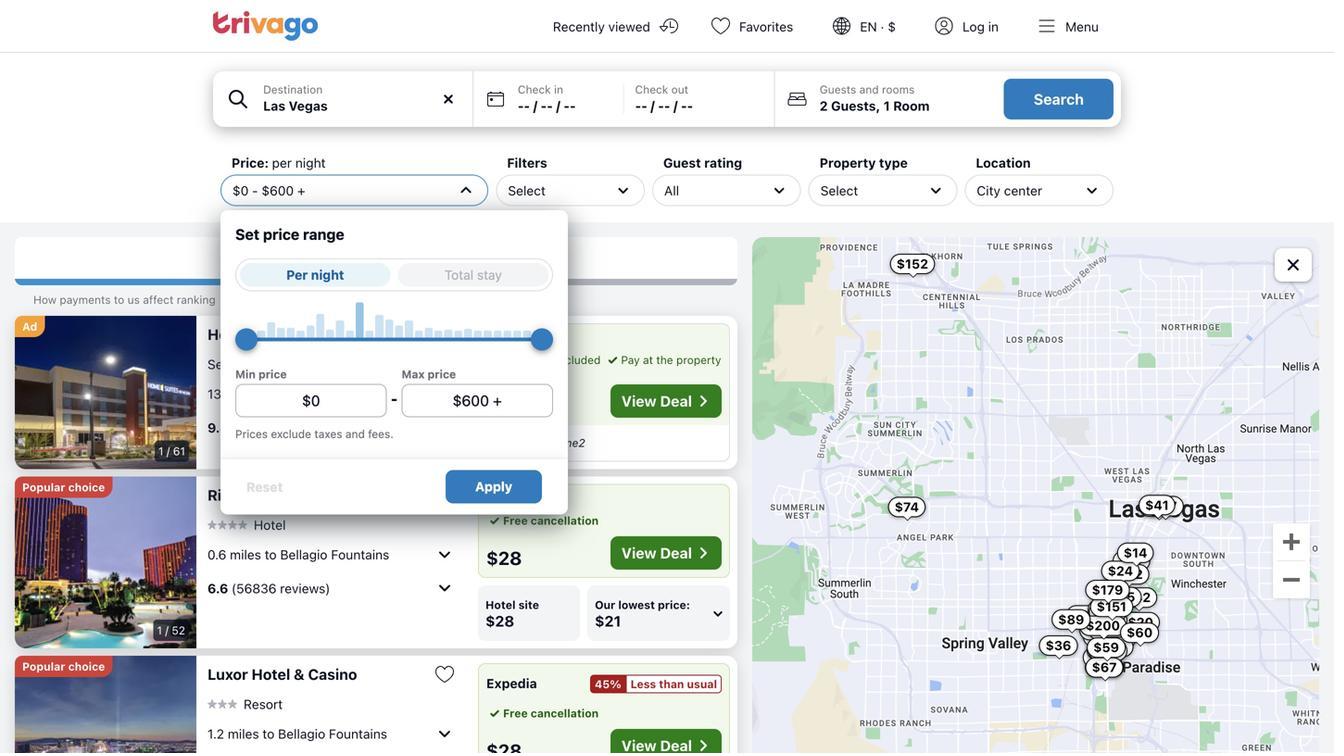 Task type: describe. For each thing, give the bounding box(es) containing it.
hotel up resort
[[252, 666, 290, 683]]

$200 button
[[1080, 616, 1127, 636]]

1 vertical spatial $59 button
[[1087, 638, 1126, 658]]

view for $28
[[622, 544, 657, 562]]

to left us in the top left of the page
[[114, 293, 124, 306]]

view for $152
[[622, 392, 657, 410]]

1 for home2 suites by hilton las vegas northwest
[[158, 445, 163, 458]]

min
[[235, 368, 256, 381]]

breakfast included
[[503, 354, 601, 367]]

$200
[[1086, 618, 1121, 634]]

pay at the property
[[621, 354, 722, 367]]

2 slider from the left
[[531, 329, 553, 351]]

recently viewed
[[553, 19, 651, 34]]

0 vertical spatial $59
[[1095, 612, 1121, 628]]

0 horizontal spatial $36 button
[[1039, 636, 1078, 656]]

$47 button
[[1099, 628, 1137, 649]]

0.6 miles to bellagio fountains button
[[208, 540, 456, 569]]

apply button
[[446, 470, 542, 504]]

$89 for $89 $60
[[1059, 612, 1085, 627]]

$192
[[1111, 567, 1143, 582]]

9.4 - excellent (414 reviews)
[[208, 420, 383, 435]]

and inside guests and rooms 2 guests, 1 room
[[860, 83, 879, 96]]

$41 button
[[1139, 495, 1176, 516]]

0 horizontal spatial &
[[294, 666, 305, 683]]

all
[[664, 183, 679, 198]]

cancellation for rio all-suite hotel & casino
[[531, 514, 599, 527]]

choice for luxor
[[68, 660, 105, 673]]

view deal for $28
[[622, 544, 692, 562]]

1 for rio all-suite hotel & casino
[[157, 624, 162, 637]]

popular for rio all-suite hotel & casino
[[22, 481, 65, 494]]

suites
[[263, 326, 308, 343]]

serviced apartment button
[[208, 356, 325, 372]]

9.4
[[208, 420, 229, 435]]

home2 suites by hilton las vegas northwest, (las vegas, usa) image
[[15, 316, 196, 469]]

$179 button
[[1086, 580, 1130, 601]]

1 / 61
[[158, 445, 185, 458]]

stays found: 249
[[414, 254, 521, 269]]

rio
[[208, 487, 230, 504]]

$97
[[1120, 553, 1144, 569]]

free cancellation button for luxor hotel & casino
[[487, 705, 599, 722]]

our
[[595, 599, 616, 612]]

guests
[[820, 83, 857, 96]]

reset button
[[247, 479, 283, 495]]

guests,
[[831, 98, 881, 114]]

$37 button
[[1146, 496, 1184, 517]]

0 vertical spatial $25 button
[[1089, 602, 1127, 623]]

$179
[[1092, 583, 1124, 598]]

deal for $28
[[660, 544, 692, 562]]

2
[[820, 98, 828, 114]]

property
[[677, 354, 722, 367]]

filters
[[507, 155, 547, 171]]

fees.
[[368, 428, 394, 441]]

$20
[[1128, 615, 1154, 630]]

$93
[[1092, 660, 1118, 675]]

$25 for $25 $192
[[1094, 643, 1119, 658]]

0 vertical spatial night
[[295, 155, 326, 171]]

free cancellation for luxor hotel & casino
[[503, 707, 599, 720]]

miles for luxor
[[228, 726, 259, 742]]

map region
[[753, 237, 1320, 753]]

log
[[963, 19, 985, 34]]

northwest
[[456, 326, 532, 343]]

13.5 miles to city center
[[208, 386, 352, 402]]

select for filters
[[508, 183, 546, 198]]

luxor hotel & casino, (las vegas, usa) image
[[15, 656, 196, 753]]

reset
[[247, 479, 283, 495]]

0 horizontal spatial home2
[[208, 326, 259, 343]]

set price range
[[235, 226, 345, 243]]

$128
[[1090, 629, 1122, 644]]

$39 button
[[1089, 641, 1128, 661]]

$67
[[1092, 660, 1117, 675]]

in for log
[[989, 19, 999, 34]]

2 expedia from the top
[[487, 676, 537, 691]]

at
[[643, 354, 653, 367]]

lowest
[[618, 599, 655, 612]]

price for set
[[263, 226, 300, 243]]

from
[[386, 250, 416, 266]]

our lowest price: $21
[[595, 599, 690, 630]]

1 horizontal spatial home2
[[487, 332, 532, 348]]

rating
[[705, 155, 742, 171]]

searched:
[[644, 254, 703, 269]]

included
[[556, 354, 601, 367]]

0 vertical spatial reviews)
[[333, 420, 383, 435]]

Destination field
[[213, 71, 473, 127]]

free for luxor hotel & casino
[[503, 707, 528, 720]]

miles for rio
[[230, 547, 261, 562]]

$41
[[1146, 497, 1169, 513]]

$
[[888, 19, 896, 34]]

miles for home2
[[236, 386, 267, 402]]

in for check
[[554, 83, 563, 96]]

room
[[894, 98, 930, 114]]

price:
[[658, 599, 690, 612]]

0 vertical spatial city
[[977, 183, 1001, 198]]

favorites link
[[695, 0, 816, 52]]

$74 button
[[888, 497, 926, 518]]

recently viewed button
[[531, 0, 695, 52]]

hotel inside button
[[254, 517, 286, 533]]

52
[[172, 624, 185, 637]]

cancellation for luxor hotel & casino
[[531, 707, 599, 720]]

$0
[[233, 183, 249, 198]]

1 vertical spatial and
[[346, 428, 365, 441]]

fountains for casino
[[329, 726, 387, 742]]

2 horizontal spatial home2
[[548, 437, 585, 450]]

apply
[[475, 479, 512, 494]]

clear image
[[440, 91, 457, 108]]

all-
[[234, 487, 260, 504]]

prices exclude taxes and fees.
[[235, 428, 394, 441]]

guests and rooms 2 guests, 1 room
[[820, 83, 930, 114]]

1 vertical spatial casino
[[308, 666, 357, 683]]

price for max
[[428, 368, 456, 381]]

$36 inside the "$49 $36"
[[1046, 638, 1072, 653]]

to for home2
[[271, 386, 283, 402]]

destination
[[263, 83, 323, 96]]

home2 suites by hilton las vegas northwest button
[[208, 325, 532, 344]]

1 vertical spatial $25 button
[[1087, 640, 1125, 661]]

$600
[[262, 183, 294, 198]]

deal for $152
[[660, 392, 692, 410]]

resort button
[[208, 696, 283, 712]]

sort
[[15, 253, 42, 269]]

$25 $192
[[1094, 567, 1143, 658]]

$0 - $600 +
[[233, 183, 305, 198]]

price:
[[232, 155, 269, 171]]

popular choice button for rio all-suite hotel & casino
[[15, 477, 112, 498]]

$20 button
[[1122, 612, 1160, 633]]

$39
[[1095, 643, 1121, 659]]

$28 inside hotel site $28
[[486, 613, 515, 630]]

0 vertical spatial $28 button
[[1067, 606, 1105, 626]]

sites
[[613, 254, 641, 269]]

en · $
[[860, 19, 896, 34]]

site
[[519, 599, 539, 612]]

·
[[881, 19, 885, 34]]

$50
[[1102, 639, 1127, 655]]

1.2
[[208, 726, 224, 742]]

$89 $60
[[1059, 612, 1153, 641]]



Task type: vqa. For each thing, say whether or not it's contained in the screenshot.
Check in -- / -- / --
yes



Task type: locate. For each thing, give the bounding box(es) containing it.
cancellation
[[531, 514, 599, 527], [531, 707, 599, 720]]

affect
[[143, 293, 174, 306]]

stay
[[477, 267, 502, 283]]

1 vertical spatial choice
[[68, 660, 105, 673]]

$53
[[1115, 615, 1141, 630]]

price up 13.5 miles to city center
[[259, 368, 287, 381]]

reviews) right (414
[[333, 420, 383, 435]]

1 slider from the left
[[235, 329, 258, 351]]

city inside 13.5 miles to city center button
[[286, 386, 310, 402]]

in inside button
[[989, 19, 999, 34]]

$21
[[595, 613, 621, 630]]

1 vertical spatial popular choice button
[[15, 656, 112, 677]]

$192 button
[[1105, 564, 1150, 585]]

2 free cancellation button from the top
[[487, 705, 599, 722]]

$36 button left $240 button
[[1039, 636, 1078, 656]]

favorites
[[740, 19, 794, 34]]

view deal button up price:
[[611, 537, 722, 570]]

2 popular choice button from the top
[[15, 656, 112, 677]]

1 view deal button from the top
[[611, 385, 722, 418]]

price up comparing at the top of the page
[[263, 226, 300, 243]]

1 horizontal spatial in
[[989, 19, 999, 34]]

to down min price
[[271, 386, 283, 402]]

0 horizontal spatial $89
[[1059, 612, 1085, 627]]

night down hotel
[[311, 267, 344, 283]]

2 cancellation from the top
[[531, 707, 599, 720]]

Min price number field
[[235, 384, 387, 418]]

0 vertical spatial free cancellation button
[[487, 512, 599, 529]]

sort by
[[15, 253, 61, 269]]

$89 for $89
[[1095, 602, 1121, 617]]

center down location
[[1004, 183, 1043, 198]]

1 vertical spatial city
[[286, 386, 310, 402]]

booking sites searched:
[[561, 254, 707, 269]]

1 horizontal spatial &
[[343, 487, 353, 504]]

0 vertical spatial free
[[503, 514, 528, 527]]

Max price number field
[[402, 384, 553, 418]]

$42 button
[[1119, 588, 1158, 608]]

bellagio for hotel
[[280, 547, 328, 562]]

0 vertical spatial $36
[[1146, 499, 1172, 514]]

1 vertical spatial free cancellation button
[[487, 705, 599, 722]]

0 horizontal spatial $36
[[1046, 638, 1072, 653]]

1 check from the left
[[518, 83, 551, 96]]

bellagio for casino
[[278, 726, 325, 742]]

$59
[[1095, 612, 1121, 628], [1094, 640, 1120, 655]]

casino up "1.2 miles to bellagio fountains" button
[[308, 666, 357, 683]]

miles right 1.2
[[228, 726, 259, 742]]

city
[[977, 183, 1001, 198], [286, 386, 310, 402]]

$36 up $14
[[1146, 499, 1172, 514]]

0 vertical spatial view
[[622, 392, 657, 410]]

2 vertical spatial 1
[[157, 624, 162, 637]]

2 popular choice from the top
[[22, 660, 105, 673]]

0 horizontal spatial center
[[313, 386, 352, 402]]

1 horizontal spatial slider
[[531, 329, 553, 351]]

to for rio
[[265, 547, 277, 562]]

per
[[286, 267, 308, 283]]

per night
[[286, 267, 344, 283]]

1 vertical spatial view deal
[[622, 544, 692, 562]]

1 down "rooms"
[[884, 98, 890, 114]]

$89
[[1095, 602, 1121, 617], [1059, 612, 1085, 627]]

night right "per"
[[295, 155, 326, 171]]

$25 inside button
[[1096, 604, 1121, 620]]

deal
[[660, 392, 692, 410], [660, 544, 692, 562]]

view deal for $152
[[622, 392, 692, 410]]

2 deal from the top
[[660, 544, 692, 562]]

city down location
[[977, 183, 1001, 198]]

log in button
[[918, 0, 1021, 52]]

reviews) down 0.6 miles to bellagio fountains
[[280, 581, 330, 596]]

cancellation down apply button
[[531, 514, 599, 527]]

total
[[445, 267, 474, 283]]

select for property type
[[821, 183, 858, 198]]

view deal down 'pay at the property' button at the top of the page
[[622, 392, 692, 410]]

1 vertical spatial $59
[[1094, 640, 1120, 655]]

1 horizontal spatial $89
[[1095, 602, 1121, 617]]

popular for luxor hotel & casino
[[22, 660, 65, 673]]

1 vertical spatial $36
[[1046, 638, 1072, 653]]

1 vertical spatial &
[[294, 666, 305, 683]]

luxor hotel & casino
[[208, 666, 357, 683]]

popular choice button for luxor hotel & casino
[[15, 656, 112, 677]]

$151 button
[[1091, 597, 1133, 617]]

$74
[[895, 499, 919, 515]]

price right max
[[428, 368, 456, 381]]

1 vertical spatial expedia
[[487, 676, 537, 691]]

search button
[[1004, 79, 1114, 120]]

to for luxor
[[263, 726, 275, 742]]

0 vertical spatial $25
[[1096, 604, 1121, 620]]

set
[[235, 226, 260, 243]]

home2 up breakfast
[[487, 332, 532, 348]]

exclude
[[271, 428, 311, 441]]

to inside button
[[271, 386, 283, 402]]

by
[[311, 326, 330, 343]]

$240
[[1086, 623, 1120, 638]]

price: per night
[[232, 155, 326, 171]]

view down the pay
[[622, 392, 657, 410]]

1 vertical spatial view
[[622, 544, 657, 562]]

1 choice from the top
[[68, 481, 105, 494]]

$36 inside button
[[1146, 499, 1172, 514]]

2 popular from the top
[[22, 660, 65, 673]]

excellent
[[241, 420, 300, 435]]

price for min
[[259, 368, 287, 381]]

1 horizontal spatial reviews)
[[333, 420, 383, 435]]

view deal button down 'the'
[[611, 385, 722, 418]]

2 free from the top
[[503, 707, 528, 720]]

Destination search field
[[263, 96, 461, 116]]

to up 6.6 (56836 reviews)
[[265, 547, 277, 562]]

$305 button
[[1095, 587, 1142, 608]]

0 vertical spatial casino
[[357, 487, 406, 504]]

free
[[503, 514, 528, 527], [503, 707, 528, 720]]

fountains down luxor hotel & casino button
[[329, 726, 387, 742]]

2 check from the left
[[635, 83, 668, 96]]

$50 button
[[1095, 637, 1134, 658]]

home2
[[208, 326, 259, 343], [487, 332, 532, 348], [548, 437, 585, 450]]

rio all-suite hotel & casino, (las vegas, usa) image
[[15, 477, 196, 649]]

1 free cancellation button from the top
[[487, 512, 599, 529]]

check for check in -- / -- / --
[[518, 83, 551, 96]]

0 vertical spatial center
[[1004, 183, 1043, 198]]

1 left 61 on the bottom left of page
[[158, 445, 163, 458]]

luxor
[[208, 666, 248, 683]]

free cancellation button for rio all-suite hotel & casino
[[487, 512, 599, 529]]

1 vertical spatial fountains
[[329, 726, 387, 742]]

home2 up serviced
[[208, 326, 259, 343]]

suite
[[260, 487, 297, 504]]

home2 image
[[487, 434, 544, 453]]

breakfast
[[503, 354, 553, 367]]

1 popular from the top
[[22, 481, 65, 494]]

miles inside 13.5 miles to city center button
[[236, 386, 267, 402]]

$49 $36
[[1046, 622, 1121, 653]]

hotel site $28
[[486, 599, 539, 630]]

1 vertical spatial $25
[[1094, 643, 1119, 658]]

2 choice from the top
[[68, 660, 105, 673]]

check inside check in -- / -- / --
[[518, 83, 551, 96]]

view up lowest
[[622, 544, 657, 562]]

0 horizontal spatial in
[[554, 83, 563, 96]]

1 vertical spatial bellagio
[[278, 726, 325, 742]]

how
[[33, 293, 57, 306]]

view deal up price:
[[622, 544, 692, 562]]

0 vertical spatial popular choice
[[22, 481, 105, 494]]

cancellation down 45%
[[531, 707, 599, 720]]

1 left 52
[[157, 624, 162, 637]]

0 vertical spatial view deal button
[[611, 385, 722, 418]]

2 vertical spatial miles
[[228, 726, 259, 742]]

1 popular choice from the top
[[22, 481, 105, 494]]

$97 button
[[1113, 551, 1151, 571]]

casino down fees.
[[357, 487, 406, 504]]

1.2 miles to bellagio fountains
[[208, 726, 387, 742]]

1 vertical spatial cancellation
[[531, 707, 599, 720]]

0.6
[[208, 547, 226, 562]]

0 vertical spatial popular choice button
[[15, 477, 112, 498]]

0 horizontal spatial $152
[[487, 395, 530, 417]]

0 vertical spatial $152
[[897, 256, 929, 272]]

1 deal from the top
[[660, 392, 692, 410]]

1 vertical spatial night
[[311, 267, 344, 283]]

home2 button
[[479, 425, 729, 461]]

free cancellation down apply button
[[503, 514, 599, 527]]

1 view deal from the top
[[622, 392, 692, 410]]

13.5 miles to city center button
[[208, 379, 456, 409]]

hotel left site
[[486, 599, 516, 612]]

1 cancellation from the top
[[531, 514, 599, 527]]

0 horizontal spatial reviews)
[[280, 581, 330, 596]]

$25 for $25
[[1096, 604, 1121, 620]]

hilton
[[334, 326, 377, 343]]

1 horizontal spatial $36 button
[[1139, 497, 1178, 517]]

$89 inside the $89 $60
[[1059, 612, 1085, 627]]

$28 button
[[1067, 606, 1105, 626], [1083, 648, 1122, 668]]

1 horizontal spatial select
[[821, 183, 858, 198]]

and up guests,
[[860, 83, 879, 96]]

0 vertical spatial bellagio
[[280, 547, 328, 562]]

to down resort
[[263, 726, 275, 742]]

1 vertical spatial popular
[[22, 660, 65, 673]]

bellagio up 6.6 (56836 reviews)
[[280, 547, 328, 562]]

choice
[[68, 481, 105, 494], [68, 660, 105, 673]]

0 vertical spatial &
[[343, 487, 353, 504]]

hotel right suite
[[300, 487, 339, 504]]

1 vertical spatial 1
[[158, 445, 163, 458]]

$89 button
[[1088, 600, 1127, 620], [1052, 610, 1091, 630]]

$240 button
[[1080, 620, 1127, 641]]

slider
[[235, 329, 258, 351], [531, 329, 553, 351]]

expedia down home2 image
[[487, 493, 537, 508]]

$53 button
[[1109, 612, 1147, 633]]

by
[[45, 253, 61, 269]]

1 vertical spatial $36 button
[[1039, 636, 1078, 656]]

$93 button
[[1085, 657, 1124, 678]]

1 view from the top
[[622, 392, 657, 410]]

hotel down suite
[[254, 517, 286, 533]]

0 vertical spatial 1
[[884, 98, 890, 114]]

$49
[[1095, 622, 1121, 638]]

0 vertical spatial expedia
[[487, 493, 537, 508]]

-
[[518, 98, 524, 114], [524, 98, 530, 114], [541, 98, 547, 114], [547, 98, 553, 114], [564, 98, 570, 114], [570, 98, 576, 114], [635, 98, 641, 114], [641, 98, 648, 114], [658, 98, 664, 114], [664, 98, 671, 114], [681, 98, 687, 114], [687, 98, 693, 114], [252, 183, 258, 198], [391, 390, 398, 408], [232, 420, 238, 435]]

1 vertical spatial free
[[503, 707, 528, 720]]

check out -- / -- / --
[[635, 83, 693, 114]]

and left fees.
[[346, 428, 365, 441]]

check inside check out -- / -- / --
[[635, 83, 668, 96]]

less
[[631, 678, 656, 691]]

1 vertical spatial deal
[[660, 544, 692, 562]]

free cancellation button down apply button
[[487, 512, 599, 529]]

1 popular choice button from the top
[[15, 477, 112, 498]]

apartment
[[264, 357, 325, 372]]

city down apartment
[[286, 386, 310, 402]]

taxes
[[315, 428, 342, 441]]

2 select from the left
[[821, 183, 858, 198]]

1 horizontal spatial $36
[[1146, 499, 1172, 514]]

free cancellation button down 45%
[[487, 705, 599, 722]]

fountains
[[331, 547, 390, 562], [329, 726, 387, 742]]

in right log
[[989, 19, 999, 34]]

$28
[[487, 547, 522, 569], [1073, 608, 1099, 623], [486, 613, 515, 630], [1090, 650, 1115, 665]]

prices
[[343, 250, 383, 266]]

popular choice for rio all-suite hotel & casino
[[22, 481, 105, 494]]

0 vertical spatial miles
[[236, 386, 267, 402]]

deal down pay at the property
[[660, 392, 692, 410]]

1 expedia from the top
[[487, 493, 537, 508]]

1 vertical spatial $152
[[487, 395, 530, 417]]

deal up price:
[[660, 544, 692, 562]]

in down recently
[[554, 83, 563, 96]]

2 view from the top
[[622, 544, 657, 562]]

1 horizontal spatial $152
[[897, 256, 929, 272]]

2 free cancellation from the top
[[503, 707, 599, 720]]

free cancellation for rio all-suite hotel & casino
[[503, 514, 599, 527]]

hotel inside hotel site $28
[[486, 599, 516, 612]]

us
[[128, 293, 140, 306]]

1 free from the top
[[503, 514, 528, 527]]

1 vertical spatial view deal button
[[611, 537, 722, 570]]

1 vertical spatial $28 button
[[1083, 648, 1122, 668]]

popular choice for luxor hotel & casino
[[22, 660, 105, 673]]

en
[[860, 19, 877, 34]]

0 vertical spatial $36 button
[[1139, 497, 1178, 517]]

1 select from the left
[[508, 183, 546, 198]]

view deal button for $152
[[611, 385, 722, 418]]

0 horizontal spatial select
[[508, 183, 546, 198]]

& up 0.6 miles to bellagio fountains button
[[343, 487, 353, 504]]

trivago logo image
[[213, 11, 319, 41]]

$36 left $28 $28
[[1046, 638, 1072, 653]]

0 vertical spatial deal
[[660, 392, 692, 410]]

$36 button up $14
[[1139, 497, 1178, 517]]

check for check out -- / -- / --
[[635, 83, 668, 96]]

miles inside 0.6 miles to bellagio fountains button
[[230, 547, 261, 562]]

1 free cancellation from the top
[[503, 514, 599, 527]]

home2 right home2 image
[[548, 437, 585, 450]]

0 horizontal spatial and
[[346, 428, 365, 441]]

select down filters
[[508, 183, 546, 198]]

0 horizontal spatial slider
[[235, 329, 258, 351]]

1 vertical spatial free cancellation
[[503, 707, 599, 720]]

slider up breakfast included button
[[531, 329, 553, 351]]

$59 button
[[1089, 610, 1128, 630], [1087, 638, 1126, 658]]

usual
[[687, 678, 717, 691]]

1 vertical spatial in
[[554, 83, 563, 96]]

1 vertical spatial popular choice
[[22, 660, 105, 673]]

1 horizontal spatial and
[[860, 83, 879, 96]]

0 horizontal spatial city
[[286, 386, 310, 402]]

0 vertical spatial cancellation
[[531, 514, 599, 527]]

free for rio all-suite hotel & casino
[[503, 514, 528, 527]]

1
[[884, 98, 890, 114], [158, 445, 163, 458], [157, 624, 162, 637]]

expedia down hotel site $28
[[487, 676, 537, 691]]

2 view deal button from the top
[[611, 537, 722, 570]]

in inside check in -- / -- / --
[[554, 83, 563, 96]]

las
[[380, 326, 405, 343]]

to
[[114, 293, 124, 306], [271, 386, 283, 402], [265, 547, 277, 562], [263, 726, 275, 742]]

center up (414
[[313, 386, 352, 402]]

1 horizontal spatial center
[[1004, 183, 1043, 198]]

miles inside "1.2 miles to bellagio fountains" button
[[228, 726, 259, 742]]

0 vertical spatial in
[[989, 19, 999, 34]]

guest
[[664, 155, 701, 171]]

(414
[[303, 420, 330, 435]]

fountains for hotel
[[331, 547, 390, 562]]

choice for rio
[[68, 481, 105, 494]]

select down property
[[821, 183, 858, 198]]

log in
[[963, 19, 999, 34]]

than
[[659, 678, 684, 691]]

& up 1.2 miles to bellagio fountains
[[294, 666, 305, 683]]

slider up serviced
[[235, 329, 258, 351]]

1.2 miles to bellagio fountains button
[[208, 719, 456, 749]]

free cancellation down 45%
[[503, 707, 599, 720]]

0 vertical spatial view deal
[[622, 392, 692, 410]]

check up filters
[[518, 83, 551, 96]]

fountains down rio all-suite hotel & casino button
[[331, 547, 390, 562]]

0 vertical spatial free cancellation
[[503, 514, 599, 527]]

0 vertical spatial fountains
[[331, 547, 390, 562]]

1 horizontal spatial check
[[635, 83, 668, 96]]

resort
[[244, 697, 283, 712]]

center inside button
[[313, 386, 352, 402]]

$60
[[1127, 625, 1153, 641]]

view deal button for $28
[[611, 537, 722, 570]]

$152 inside button
[[897, 256, 929, 272]]

0 vertical spatial popular
[[22, 481, 65, 494]]

miles down min
[[236, 386, 267, 402]]

1 horizontal spatial city
[[977, 183, 1001, 198]]

$67 button
[[1086, 658, 1124, 678]]

miles right 0.6
[[230, 547, 261, 562]]

1 vertical spatial miles
[[230, 547, 261, 562]]

$25 inside '$25 $192'
[[1094, 643, 1119, 658]]

1 vertical spatial reviews)
[[280, 581, 330, 596]]

check in -- / -- / --
[[518, 83, 576, 114]]

check left out
[[635, 83, 668, 96]]

0 vertical spatial $59 button
[[1089, 610, 1128, 630]]

bellagio down resort
[[278, 726, 325, 742]]

1 vertical spatial center
[[313, 386, 352, 402]]

0 horizontal spatial check
[[518, 83, 551, 96]]

location
[[976, 155, 1031, 171]]

1 inside guests and rooms 2 guests, 1 room
[[884, 98, 890, 114]]

sites...
[[475, 250, 519, 266]]

0 vertical spatial and
[[860, 83, 879, 96]]

$14 button
[[1118, 543, 1154, 563]]

0 vertical spatial choice
[[68, 481, 105, 494]]

2 view deal from the top
[[622, 544, 692, 562]]



